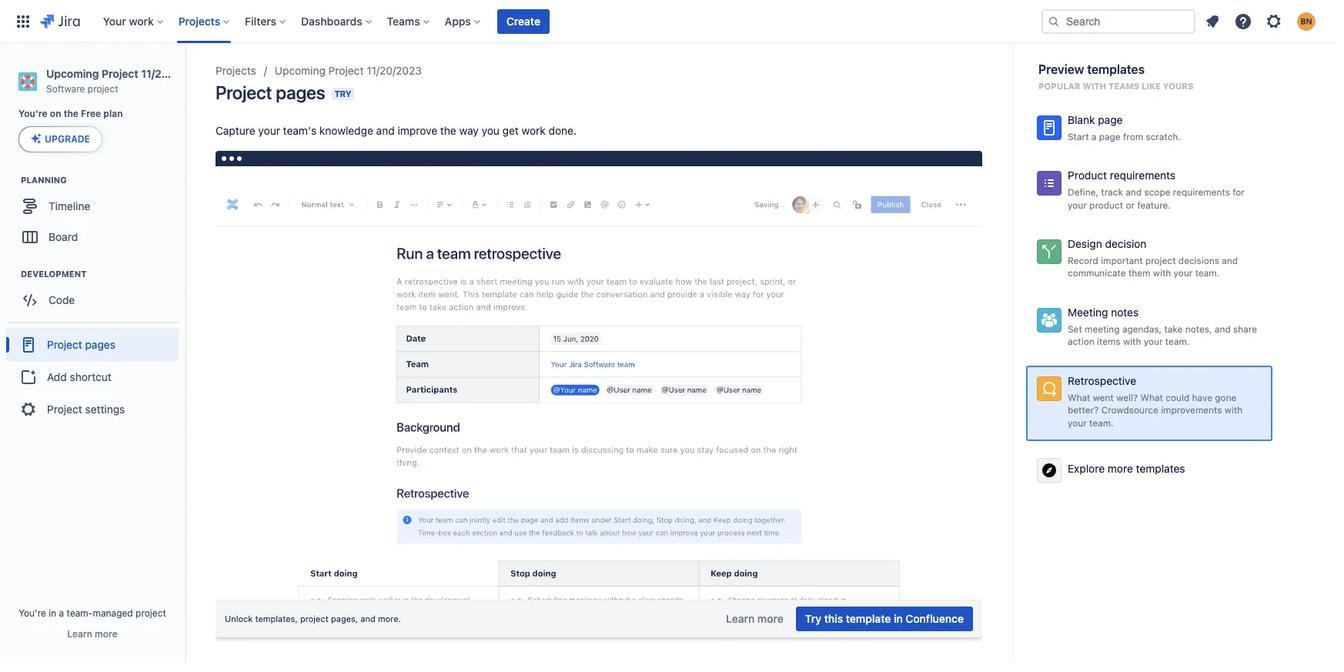 Task type: describe. For each thing, give the bounding box(es) containing it.
1 vertical spatial work
[[522, 124, 546, 137]]

plan
[[103, 108, 123, 119]]

unlock
[[225, 614, 253, 624]]

[object object] confluence template image
[[216, 166, 983, 662]]

project inside project pages link
[[47, 338, 82, 351]]

you're on the free plan
[[18, 108, 123, 119]]

create
[[507, 14, 541, 27]]

11/20/2023 for upcoming project 11/20/2023
[[367, 64, 422, 77]]

2 what from the left
[[1141, 392, 1163, 403]]

11/20/2023 for upcoming project 11/20/2023 software project
[[141, 67, 199, 80]]

planning
[[21, 175, 67, 185]]

projects link
[[216, 62, 256, 80]]

important
[[1101, 255, 1143, 266]]

product requirements define, track and scope requirements for your product or feature.
[[1068, 169, 1245, 211]]

a inside blank page start a page from scratch.
[[1092, 131, 1097, 142]]

and for more.
[[361, 614, 376, 624]]

decision
[[1105, 237, 1147, 250]]

define,
[[1068, 186, 1099, 198]]

meeting notes image
[[1040, 311, 1059, 330]]

and inside design decision record important project decisions and communicate them with your team.
[[1222, 255, 1238, 266]]

development group
[[8, 268, 184, 321]]

better?
[[1068, 404, 1099, 416]]

with inside "retrospective what went well? what could have gone better? crowdsource improvements with your team."
[[1225, 404, 1243, 416]]

upcoming project 11/20/2023 link
[[275, 62, 422, 80]]

start
[[1068, 131, 1089, 142]]

add shortcut
[[47, 370, 111, 383]]

project settings
[[47, 403, 125, 416]]

2 horizontal spatial more
[[1108, 462, 1133, 475]]

add
[[47, 370, 67, 383]]

create button
[[497, 9, 550, 33]]

0 vertical spatial page
[[1098, 113, 1123, 126]]

board link
[[8, 222, 177, 253]]

project left pages,
[[300, 614, 329, 624]]

primary element
[[9, 0, 1042, 43]]

with inside design decision record important project decisions and communicate them with your team.
[[1153, 268, 1171, 279]]

project inside upcoming project 11/20/2023 software project
[[102, 67, 138, 80]]

scope
[[1145, 186, 1171, 198]]

product requirements image
[[1040, 174, 1059, 193]]

your inside design decision record important project decisions and communicate them with your team.
[[1174, 268, 1193, 279]]

pages,
[[331, 614, 358, 624]]

get
[[503, 124, 519, 137]]

apps button
[[440, 9, 487, 33]]

project pages inside project pages link
[[47, 338, 115, 351]]

you're for you're on the free plan
[[18, 108, 47, 119]]

capture
[[216, 124, 255, 137]]

your left team's
[[258, 124, 280, 137]]

popular
[[1039, 81, 1081, 91]]

meeting
[[1068, 306, 1108, 319]]

project inside upcoming project 11/20/2023 'link'
[[329, 64, 364, 77]]

blank
[[1068, 113, 1095, 126]]

capture your team's knowledge and improve the way you get work done.
[[216, 124, 577, 137]]

this
[[824, 612, 843, 625]]

communicate
[[1068, 268, 1126, 279]]

0 horizontal spatial a
[[59, 608, 64, 619]]

take
[[1165, 323, 1183, 335]]

banner containing your work
[[0, 0, 1334, 43]]

way
[[459, 124, 479, 137]]

your inside product requirements define, track and scope requirements for your product or feature.
[[1068, 199, 1087, 211]]

project right managed
[[136, 608, 166, 619]]

more.
[[378, 614, 401, 624]]

team. inside design decision record important project decisions and communicate them with your team.
[[1196, 268, 1220, 279]]

track
[[1101, 186, 1123, 198]]

team's
[[283, 124, 317, 137]]

blank page start a page from scratch.
[[1068, 113, 1181, 142]]

like
[[1142, 81, 1161, 91]]

upcoming project 11/20/2023
[[275, 64, 422, 77]]

feature.
[[1138, 199, 1171, 211]]

explore more templates
[[1068, 462, 1185, 475]]

retrospective what went well? what could have gone better? crowdsource improvements with your team.
[[1068, 374, 1243, 429]]

pages inside group
[[85, 338, 115, 351]]

could
[[1166, 392, 1190, 403]]

template
[[846, 612, 891, 625]]

teams
[[1109, 81, 1140, 91]]

1 what from the left
[[1068, 392, 1091, 403]]

confluence
[[906, 612, 964, 625]]

design
[[1068, 237, 1102, 250]]

your inside meeting notes set meeting agendas, take notes, and share action items with your team.
[[1144, 336, 1163, 348]]

your inside "retrospective what went well? what could have gone better? crowdsource improvements with your team."
[[1068, 417, 1087, 429]]

1 vertical spatial the
[[440, 124, 456, 137]]

settings
[[85, 403, 125, 416]]

upcoming for upcoming project 11/20/2023 software project
[[46, 67, 99, 80]]

try
[[335, 89, 351, 99]]

retrospective
[[1068, 374, 1137, 387]]

decision image
[[1040, 243, 1059, 261]]

blank image
[[1040, 119, 1059, 137]]

product
[[1090, 199, 1124, 211]]

explore more templates button
[[1026, 447, 1273, 493]]

explore
[[1068, 462, 1105, 475]]

try
[[805, 612, 822, 625]]

more for leftmost learn more button
[[95, 628, 118, 640]]

upgrade
[[45, 133, 90, 145]]

them
[[1129, 268, 1151, 279]]

apps
[[445, 14, 471, 27]]

0 horizontal spatial the
[[64, 108, 78, 119]]

development
[[21, 269, 87, 279]]

with inside preview templates popular with teams like yours
[[1083, 81, 1107, 91]]

meeting notes set meeting agendas, take notes, and share action items with your team.
[[1068, 306, 1257, 348]]

project pages link
[[6, 328, 179, 362]]

project settings link
[[6, 393, 179, 427]]

code link
[[8, 285, 177, 316]]

your profile and settings image
[[1297, 12, 1316, 30]]

decisions
[[1179, 255, 1220, 266]]

team-
[[67, 608, 93, 619]]



Task type: vqa. For each thing, say whether or not it's contained in the screenshot.
What is a request?
no



Task type: locate. For each thing, give the bounding box(es) containing it.
learn more button
[[717, 607, 793, 631], [67, 628, 118, 641]]

in inside button
[[894, 612, 903, 625]]

settings image
[[1265, 12, 1284, 30]]

try this template in confluence button
[[796, 607, 973, 631]]

what up better? on the bottom of page
[[1068, 392, 1091, 403]]

projects
[[178, 14, 220, 27], [216, 64, 256, 77]]

meeting
[[1085, 323, 1120, 335]]

1 vertical spatial a
[[59, 608, 64, 619]]

well?
[[1117, 392, 1138, 403]]

free
[[81, 108, 101, 119]]

in right template
[[894, 612, 903, 625]]

page right blank
[[1098, 113, 1123, 126]]

done.
[[549, 124, 577, 137]]

for
[[1233, 186, 1245, 198]]

the right 'on' on the left
[[64, 108, 78, 119]]

or
[[1126, 199, 1135, 211]]

1 vertical spatial projects
[[216, 64, 256, 77]]

projects inside dropdown button
[[178, 14, 220, 27]]

pages up shortcut
[[85, 338, 115, 351]]

project
[[329, 64, 364, 77], [102, 67, 138, 80], [216, 82, 272, 103], [47, 338, 82, 351], [47, 403, 82, 416]]

preview
[[1039, 62, 1084, 76]]

1 you're from the top
[[18, 108, 47, 119]]

design decision record important project decisions and communicate them with your team.
[[1068, 237, 1238, 279]]

learn more for leftmost learn more button
[[67, 628, 118, 640]]

notes
[[1111, 306, 1139, 319]]

0 horizontal spatial more
[[95, 628, 118, 640]]

1 horizontal spatial work
[[522, 124, 546, 137]]

the left way
[[440, 124, 456, 137]]

0 horizontal spatial learn more button
[[67, 628, 118, 641]]

preview templates popular with teams like yours
[[1039, 62, 1194, 91]]

planning group
[[8, 174, 184, 257]]

projects for projects link
[[216, 64, 256, 77]]

yours
[[1163, 81, 1194, 91]]

what
[[1068, 392, 1091, 403], [1141, 392, 1163, 403]]

1 vertical spatial more
[[758, 612, 784, 625]]

2 horizontal spatial team.
[[1196, 268, 1220, 279]]

page left from
[[1099, 131, 1121, 142]]

0 horizontal spatial pages
[[85, 338, 115, 351]]

and right decisions
[[1222, 255, 1238, 266]]

project
[[88, 83, 118, 95], [1146, 255, 1176, 266], [136, 608, 166, 619], [300, 614, 329, 624]]

learn more for the right learn more button
[[726, 612, 784, 625]]

team. down take
[[1166, 336, 1190, 348]]

team. for retrospective
[[1090, 417, 1114, 429]]

your down define,
[[1068, 199, 1087, 211]]

have
[[1192, 392, 1213, 403]]

a left team-
[[59, 608, 64, 619]]

project pages down projects link
[[216, 82, 325, 103]]

Search field
[[1042, 9, 1196, 33]]

learn down team-
[[67, 628, 92, 640]]

notifications image
[[1204, 12, 1222, 30]]

your work
[[103, 14, 154, 27]]

projects for projects dropdown button
[[178, 14, 220, 27]]

0 vertical spatial you're
[[18, 108, 47, 119]]

team. inside "retrospective what went well? what could have gone better? crowdsource improvements with your team."
[[1090, 417, 1114, 429]]

and left 'share'
[[1215, 323, 1231, 335]]

you're for you're in a team-managed project
[[19, 608, 46, 619]]

banner
[[0, 0, 1334, 43]]

with inside meeting notes set meeting agendas, take notes, and share action items with your team.
[[1123, 336, 1141, 348]]

from
[[1123, 131, 1144, 142]]

0 horizontal spatial 11/20/2023
[[141, 67, 199, 80]]

learn for leftmost learn more button
[[67, 628, 92, 640]]

work
[[129, 14, 154, 27], [522, 124, 546, 137]]

0 vertical spatial projects
[[178, 14, 220, 27]]

learn left try
[[726, 612, 755, 625]]

and for improve
[[376, 124, 395, 137]]

action
[[1068, 336, 1095, 348]]

projects right sidebar navigation image
[[216, 64, 256, 77]]

more left try
[[758, 612, 784, 625]]

scratch.
[[1146, 131, 1181, 142]]

more
[[1108, 462, 1133, 475], [758, 612, 784, 625], [95, 628, 118, 640]]

a
[[1092, 131, 1097, 142], [59, 608, 64, 619]]

1 horizontal spatial a
[[1092, 131, 1097, 142]]

upcoming inside upcoming project 11/20/2023 software project
[[46, 67, 99, 80]]

learn
[[726, 612, 755, 625], [67, 628, 92, 640]]

planning image
[[2, 171, 21, 190]]

2 vertical spatial team.
[[1090, 417, 1114, 429]]

your work button
[[98, 9, 169, 33]]

a right start at the top of the page
[[1092, 131, 1097, 142]]

0 horizontal spatial what
[[1068, 392, 1091, 403]]

product
[[1068, 169, 1107, 182]]

0 horizontal spatial team.
[[1090, 417, 1114, 429]]

0 vertical spatial project pages
[[216, 82, 325, 103]]

appswitcher icon image
[[14, 12, 32, 30]]

upcoming up 'software'
[[46, 67, 99, 80]]

requirements up scope
[[1110, 169, 1176, 182]]

0 vertical spatial learn
[[726, 612, 755, 625]]

and inside meeting notes set meeting agendas, take notes, and share action items with your team.
[[1215, 323, 1231, 335]]

0 vertical spatial templates
[[1087, 62, 1145, 76]]

your down agendas, on the right of page
[[1144, 336, 1163, 348]]

1 vertical spatial team.
[[1166, 336, 1190, 348]]

1 horizontal spatial learn more
[[726, 612, 784, 625]]

1 vertical spatial requirements
[[1173, 186, 1230, 198]]

learn more inside button
[[726, 612, 784, 625]]

with down agendas, on the right of page
[[1123, 336, 1141, 348]]

timeline
[[49, 199, 90, 212]]

sidebar navigation image
[[168, 62, 202, 92]]

code
[[49, 293, 75, 306]]

project inside project settings link
[[47, 403, 82, 416]]

requirements left for
[[1173, 186, 1230, 198]]

learn more down you're in a team-managed project
[[67, 628, 118, 640]]

your
[[103, 14, 126, 27]]

1 vertical spatial you're
[[19, 608, 46, 619]]

team. down better? on the bottom of page
[[1090, 417, 1114, 429]]

on
[[50, 108, 61, 119]]

upcoming for upcoming project 11/20/2023
[[275, 64, 326, 77]]

0 vertical spatial work
[[129, 14, 154, 27]]

filters button
[[240, 9, 292, 33]]

1 vertical spatial pages
[[85, 338, 115, 351]]

development image
[[2, 265, 21, 284]]

filters
[[245, 14, 276, 27]]

with down gone
[[1225, 404, 1243, 416]]

1 horizontal spatial learn
[[726, 612, 755, 625]]

you're left 'on' on the left
[[18, 108, 47, 119]]

1 horizontal spatial learn more button
[[717, 607, 793, 631]]

and left the improve
[[376, 124, 395, 137]]

more right explore
[[1108, 462, 1133, 475]]

project inside upcoming project 11/20/2023 software project
[[88, 83, 118, 95]]

search image
[[1048, 15, 1060, 27]]

project up try
[[329, 64, 364, 77]]

and inside product requirements define, track and scope requirements for your product or feature.
[[1126, 186, 1142, 198]]

1 horizontal spatial what
[[1141, 392, 1163, 403]]

work right your
[[129, 14, 154, 27]]

agendas,
[[1123, 323, 1162, 335]]

learn more left try
[[726, 612, 784, 625]]

you're left team-
[[19, 608, 46, 619]]

templates inside button
[[1136, 462, 1185, 475]]

1 vertical spatial page
[[1099, 131, 1121, 142]]

0 vertical spatial team.
[[1196, 268, 1220, 279]]

group containing project pages
[[6, 322, 179, 431]]

1 vertical spatial learn more
[[67, 628, 118, 640]]

11/20/2023 down projects dropdown button
[[141, 67, 199, 80]]

managed
[[93, 608, 133, 619]]

0 vertical spatial the
[[64, 108, 78, 119]]

team. for meeting notes
[[1166, 336, 1190, 348]]

0 horizontal spatial project pages
[[47, 338, 115, 351]]

project down projects link
[[216, 82, 272, 103]]

templates down crowdsource
[[1136, 462, 1185, 475]]

2 you're from the top
[[19, 608, 46, 619]]

1 vertical spatial learn
[[67, 628, 92, 640]]

project up them
[[1146, 255, 1176, 266]]

learn for the right learn more button
[[726, 612, 755, 625]]

timeline link
[[8, 191, 177, 222]]

share
[[1234, 323, 1257, 335]]

templates
[[1087, 62, 1145, 76], [1136, 462, 1185, 475]]

with
[[1083, 81, 1107, 91], [1153, 268, 1171, 279], [1123, 336, 1141, 348], [1225, 404, 1243, 416]]

work right get
[[522, 124, 546, 137]]

templates,
[[255, 614, 298, 624]]

teams button
[[382, 9, 436, 33]]

0 horizontal spatial in
[[49, 608, 56, 619]]

more down managed
[[95, 628, 118, 640]]

in
[[49, 608, 56, 619], [894, 612, 903, 625]]

0 horizontal spatial learn more
[[67, 628, 118, 640]]

0 vertical spatial more
[[1108, 462, 1133, 475]]

knowledge
[[320, 124, 373, 137]]

pages
[[276, 82, 325, 103], [85, 338, 115, 351]]

try this template in confluence
[[805, 612, 964, 625]]

0 vertical spatial a
[[1092, 131, 1097, 142]]

templates up teams
[[1087, 62, 1145, 76]]

your down decisions
[[1174, 268, 1193, 279]]

project down 'add' on the bottom of the page
[[47, 403, 82, 416]]

dashboards
[[301, 14, 362, 27]]

1 horizontal spatial more
[[758, 612, 784, 625]]

projects up sidebar navigation image
[[178, 14, 220, 27]]

1 horizontal spatial in
[[894, 612, 903, 625]]

0 horizontal spatial upcoming
[[46, 67, 99, 80]]

teams
[[387, 14, 420, 27]]

1 vertical spatial templates
[[1136, 462, 1185, 475]]

learn more button down you're in a team-managed project
[[67, 628, 118, 641]]

1 horizontal spatial upcoming
[[275, 64, 326, 77]]

and for scope
[[1126, 186, 1142, 198]]

11/20/2023 inside upcoming project 11/20/2023 software project
[[141, 67, 199, 80]]

learn more
[[726, 612, 784, 625], [67, 628, 118, 640]]

team. inside meeting notes set meeting agendas, take notes, and share action items with your team.
[[1166, 336, 1190, 348]]

project up plan
[[88, 83, 118, 95]]

improvements
[[1161, 404, 1222, 416]]

and
[[376, 124, 395, 137], [1126, 186, 1142, 198], [1222, 255, 1238, 266], [1215, 323, 1231, 335], [361, 614, 376, 624]]

project up 'add' on the bottom of the page
[[47, 338, 82, 351]]

you're
[[18, 108, 47, 119], [19, 608, 46, 619]]

projects button
[[174, 9, 236, 33]]

what right well?
[[1141, 392, 1163, 403]]

with right them
[[1153, 268, 1171, 279]]

with left teams
[[1083, 81, 1107, 91]]

upcoming project 11/20/2023 software project
[[46, 67, 199, 95]]

templates inside preview templates popular with teams like yours
[[1087, 62, 1145, 76]]

add shortcut button
[[6, 362, 179, 393]]

0 vertical spatial pages
[[276, 82, 325, 103]]

pages up team's
[[276, 82, 325, 103]]

retrospective image
[[1040, 380, 1059, 398]]

group
[[6, 322, 179, 431]]

0 vertical spatial learn more
[[726, 612, 784, 625]]

project inside design decision record important project decisions and communicate them with your team.
[[1146, 255, 1176, 266]]

items
[[1097, 336, 1121, 348]]

project up plan
[[102, 67, 138, 80]]

1 horizontal spatial pages
[[276, 82, 325, 103]]

you're in a team-managed project
[[19, 608, 166, 619]]

0 vertical spatial requirements
[[1110, 169, 1176, 182]]

1 vertical spatial project pages
[[47, 338, 115, 351]]

11/20/2023 down teams
[[367, 64, 422, 77]]

software
[[46, 83, 85, 95]]

your
[[258, 124, 280, 137], [1068, 199, 1087, 211], [1174, 268, 1193, 279], [1144, 336, 1163, 348], [1068, 417, 1087, 429]]

improve
[[398, 124, 437, 137]]

upcoming inside upcoming project 11/20/2023 'link'
[[275, 64, 326, 77]]

upcoming down dashboards
[[275, 64, 326, 77]]

help image
[[1234, 12, 1253, 30]]

went
[[1093, 392, 1114, 403]]

set
[[1068, 323, 1082, 335]]

work inside popup button
[[129, 14, 154, 27]]

crowdsource
[[1102, 404, 1159, 416]]

2 vertical spatial more
[[95, 628, 118, 640]]

unlock templates, project pages, and more.
[[225, 614, 401, 624]]

gone
[[1215, 392, 1237, 403]]

dashboards button
[[297, 9, 378, 33]]

more image
[[1040, 461, 1059, 479]]

shortcut
[[70, 370, 111, 383]]

your down better? on the bottom of page
[[1068, 417, 1087, 429]]

in left team-
[[49, 608, 56, 619]]

jira image
[[40, 12, 80, 30], [40, 12, 80, 30]]

1 horizontal spatial project pages
[[216, 82, 325, 103]]

0 horizontal spatial learn
[[67, 628, 92, 640]]

upgrade button
[[19, 127, 102, 152]]

team. down decisions
[[1196, 268, 1220, 279]]

you
[[482, 124, 500, 137]]

more for the right learn more button
[[758, 612, 784, 625]]

11/20/2023 inside upcoming project 11/20/2023 'link'
[[367, 64, 422, 77]]

learn more button left try
[[717, 607, 793, 631]]

requirements
[[1110, 169, 1176, 182], [1173, 186, 1230, 198]]

project pages up add shortcut
[[47, 338, 115, 351]]

and up or
[[1126, 186, 1142, 198]]

0 horizontal spatial work
[[129, 14, 154, 27]]

1 horizontal spatial team.
[[1166, 336, 1190, 348]]

1 horizontal spatial the
[[440, 124, 456, 137]]

1 horizontal spatial 11/20/2023
[[367, 64, 422, 77]]

and left more. on the bottom left
[[361, 614, 376, 624]]



